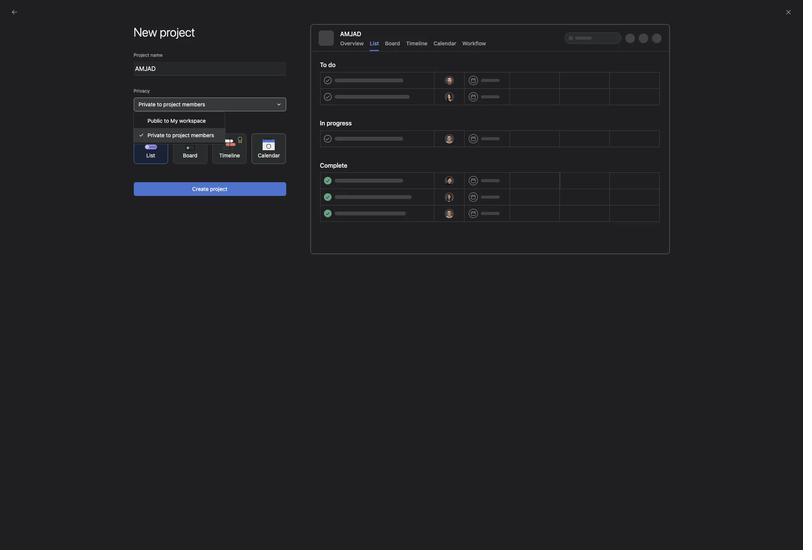 Task type: describe. For each thing, give the bounding box(es) containing it.
2
[[476, 47, 480, 53]]

the
[[639, 167, 647, 173]]

default view
[[134, 124, 161, 130]]

list image for talkback
[[468, 167, 477, 176]]

workflow
[[463, 40, 487, 47]]

private to project members inside "radio item"
[[148, 132, 214, 139]]

customize button
[[633, 81, 677, 95]]

0 horizontal spatial board
[[183, 152, 198, 159]]

my
[[171, 118, 178, 124]]

private to project members button
[[134, 98, 286, 111]]

talkback
[[488, 167, 510, 173]]

create project
[[488, 140, 524, 147]]

private to project members radio item
[[134, 128, 225, 143]]

1 horizontal spatial calendar
[[434, 40, 457, 47]]

completed button
[[327, 130, 355, 140]]

0 horizontal spatial timeline
[[219, 152, 240, 159]]

overview
[[341, 40, 364, 47]]

project inside button
[[210, 186, 228, 192]]

collaborators
[[500, 83, 528, 89]]

0 for tasks completed
[[424, 81, 429, 90]]

this is a preview of your project image
[[311, 24, 670, 254]]

workspace
[[179, 118, 206, 124]]

project
[[134, 52, 149, 58]]

project name
[[134, 52, 163, 58]]

completed
[[443, 83, 466, 89]]

seven warlords of the sea link
[[564, 159, 668, 184]]

good
[[392, 56, 421, 70]]

november
[[445, 47, 475, 53]]

Project name text field
[[134, 62, 286, 76]]

hide sidebar image
[[10, 6, 16, 12]]

sea
[[648, 167, 658, 173]]

1 vertical spatial list
[[146, 152, 155, 159]]

view
[[151, 124, 161, 130]]

tasks completed
[[431, 83, 466, 89]]

warlords
[[608, 167, 631, 173]]

list image for seven warlords of the sea
[[572, 167, 581, 176]]

complete
[[320, 162, 348, 169]]

(5)
[[311, 130, 318, 136]]

project inside popup button
[[164, 101, 181, 108]]

cross-functional project plan
[[591, 139, 665, 146]]

overdue (5)
[[288, 130, 318, 136]]

tasks
[[431, 83, 442, 89]]

create task button
[[228, 144, 265, 155]]

seven
[[591, 167, 607, 173]]



Task type: locate. For each thing, give the bounding box(es) containing it.
list image inside seven warlords of the sea link
[[572, 167, 581, 176]]

0 for collaborators
[[494, 81, 498, 90]]

create
[[238, 147, 253, 152], [192, 186, 209, 192]]

list image for cross-functional project plan
[[572, 139, 581, 148]]

timeline left "task" at top
[[219, 152, 240, 159]]

functional
[[608, 139, 634, 146]]

private to project members inside popup button
[[139, 101, 205, 108]]

cross-functional project plan link
[[564, 132, 668, 156]]

0 horizontal spatial list
[[146, 152, 155, 159]]

list down default view
[[146, 152, 155, 159]]

1 horizontal spatial timeline
[[407, 40, 428, 47]]

1 vertical spatial to
[[164, 118, 169, 124]]

private inside "radio item"
[[148, 132, 165, 139]]

plan
[[654, 139, 665, 146]]

0 vertical spatial calendar
[[434, 40, 457, 47]]

thursday, november 2 good afternoon, tyler
[[392, 47, 504, 70]]

list image left seven
[[572, 167, 581, 176]]

0 vertical spatial to
[[157, 101, 162, 108]]

create for create task
[[238, 147, 253, 152]]

1 vertical spatial members
[[191, 132, 214, 139]]

list
[[370, 40, 379, 47], [146, 152, 155, 159]]

seven warlords of the sea
[[591, 167, 658, 173]]

members inside the private to project members "radio item"
[[191, 132, 214, 139]]

create project button
[[134, 182, 286, 196]]

members inside "private to project members" popup button
[[182, 101, 205, 108]]

0 vertical spatial private
[[139, 101, 156, 108]]

add profile photo image
[[228, 114, 247, 132]]

0 vertical spatial private to project members
[[139, 101, 205, 108]]

go back image
[[11, 9, 18, 15]]

0 left collaborators
[[494, 81, 498, 90]]

board
[[385, 40, 400, 47], [183, 152, 198, 159]]

1 horizontal spatial board
[[385, 40, 400, 47]]

0 vertical spatial create
[[238, 147, 253, 152]]

private to project members down public to my workspace on the top left of page
[[148, 132, 214, 139]]

task
[[254, 147, 263, 152]]

customize
[[646, 85, 672, 91]]

timeline
[[407, 40, 428, 47], [219, 152, 240, 159]]

1 horizontal spatial create
[[238, 147, 253, 152]]

0 horizontal spatial create
[[192, 186, 209, 192]]

calendar up afternoon,
[[434, 40, 457, 47]]

overdue
[[288, 130, 309, 136]]

default
[[134, 124, 150, 130]]

1 0 from the left
[[424, 81, 429, 90]]

calendar down upcoming button
[[258, 152, 280, 159]]

board down the private to project members "radio item"
[[183, 152, 198, 159]]

2 0 from the left
[[494, 81, 498, 90]]

privacy
[[134, 88, 150, 94]]

calendar
[[434, 40, 457, 47], [258, 152, 280, 159]]

talkback link
[[460, 159, 564, 184]]

private down privacy on the left
[[139, 101, 156, 108]]

completed
[[327, 130, 355, 136]]

name
[[151, 52, 163, 58]]

0 horizontal spatial 0
[[424, 81, 429, 90]]

list image inside talkback link
[[468, 167, 477, 176]]

public to my workspace
[[148, 118, 206, 124]]

1 vertical spatial private
[[148, 132, 165, 139]]

project
[[164, 101, 181, 108], [173, 132, 190, 139], [635, 139, 653, 146], [210, 186, 228, 192]]

new project
[[134, 25, 195, 39]]

list image
[[572, 139, 581, 148], [468, 167, 477, 176], [572, 167, 581, 176]]

private inside popup button
[[139, 101, 156, 108]]

create project
[[192, 186, 228, 192]]

upcoming
[[253, 130, 279, 136]]

0 vertical spatial board
[[385, 40, 400, 47]]

private
[[139, 101, 156, 108], [148, 132, 165, 139]]

close image
[[786, 9, 792, 15]]

0
[[424, 81, 429, 90], [494, 81, 498, 90]]

timeline up good
[[407, 40, 428, 47]]

list image left "talkback"
[[468, 167, 477, 176]]

1 vertical spatial board
[[183, 152, 198, 159]]

to inside "radio item"
[[166, 132, 171, 139]]

tyler
[[479, 56, 504, 70]]

project inside "radio item"
[[173, 132, 190, 139]]

to
[[157, 101, 162, 108], [164, 118, 169, 124], [166, 132, 171, 139]]

private down view on the top left of the page
[[148, 132, 165, 139]]

in progress
[[320, 120, 352, 127]]

list right overview
[[370, 40, 379, 47]]

members up the workspace
[[182, 101, 205, 108]]

0 left tasks
[[424, 81, 429, 90]]

of
[[632, 167, 637, 173]]

cross-
[[591, 139, 608, 146]]

create project link
[[460, 132, 564, 156]]

to down my
[[166, 132, 171, 139]]

2 vertical spatial to
[[166, 132, 171, 139]]

0 horizontal spatial calendar
[[258, 152, 280, 159]]

1 vertical spatial timeline
[[219, 152, 240, 159]]

upcoming button
[[253, 130, 279, 140]]

1 vertical spatial private to project members
[[148, 132, 214, 139]]

members
[[182, 101, 205, 108], [191, 132, 214, 139]]

list image inside cross-functional project plan link
[[572, 139, 581, 148]]

board up good
[[385, 40, 400, 47]]

to left my
[[164, 118, 169, 124]]

to inside popup button
[[157, 101, 162, 108]]

0 vertical spatial list
[[370, 40, 379, 47]]

thursday,
[[416, 47, 444, 53]]

private to project members
[[139, 101, 205, 108], [148, 132, 214, 139]]

overdue (5) button
[[288, 130, 318, 140]]

amjad
[[341, 31, 362, 37]]

1 vertical spatial create
[[192, 186, 209, 192]]

create task
[[238, 147, 263, 152]]

1 vertical spatial calendar
[[258, 152, 280, 159]]

0 vertical spatial timeline
[[407, 40, 428, 47]]

0 vertical spatial members
[[182, 101, 205, 108]]

create for create project
[[192, 186, 209, 192]]

1 horizontal spatial 0
[[494, 81, 498, 90]]

to do
[[320, 61, 336, 68]]

to up public
[[157, 101, 162, 108]]

public
[[148, 118, 163, 124]]

members down the workspace
[[191, 132, 214, 139]]

afternoon,
[[423, 56, 476, 70]]

private to project members up my
[[139, 101, 205, 108]]

list image left cross-
[[572, 139, 581, 148]]

1 horizontal spatial list
[[370, 40, 379, 47]]



Task type: vqa. For each thing, say whether or not it's contained in the screenshot.
Continue
no



